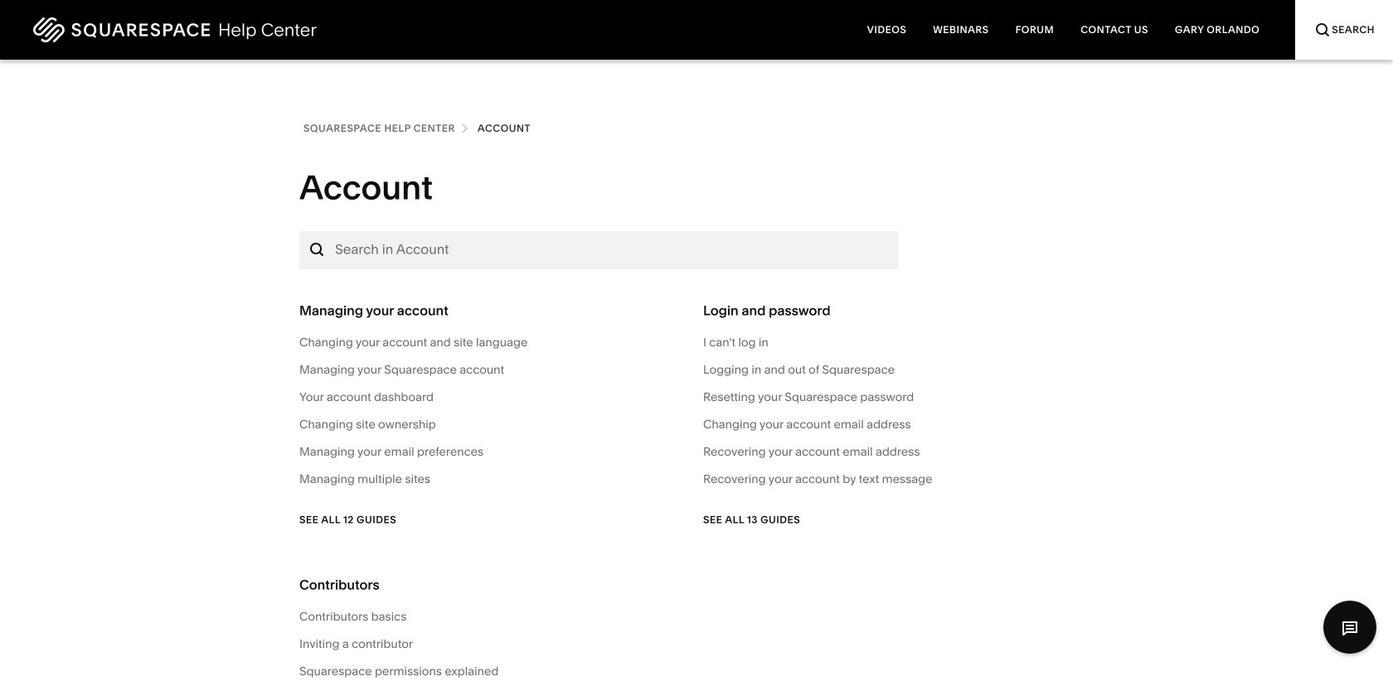 Task type: locate. For each thing, give the bounding box(es) containing it.
main content
[[0, 0, 1394, 687]]

Search in Account field
[[335, 242, 891, 258]]



Task type: vqa. For each thing, say whether or not it's contained in the screenshot.
Search in Account field
yes



